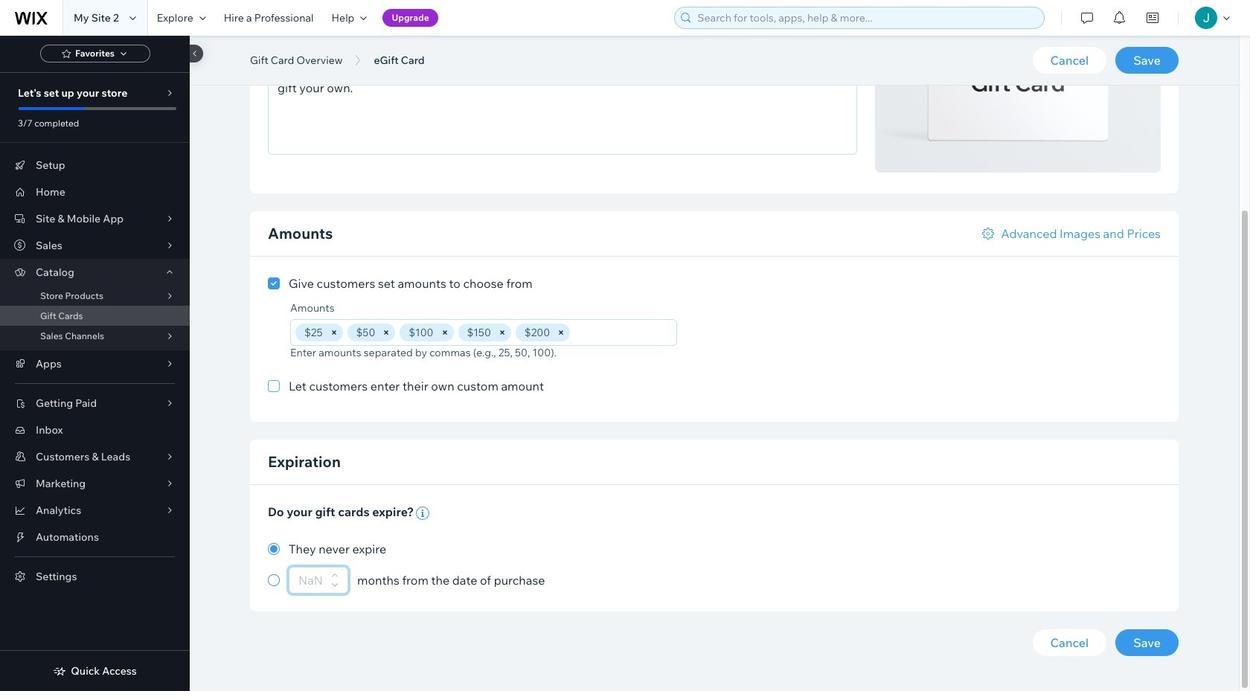 Task type: describe. For each thing, give the bounding box(es) containing it.
Search for tools, apps, help & more... field
[[693, 7, 1040, 28]]

sidebar element
[[0, 36, 203, 691]]



Task type: vqa. For each thing, say whether or not it's contained in the screenshot.
gift card
no



Task type: locate. For each thing, give the bounding box(es) containing it.
None checkbox
[[268, 275, 533, 293]]

None checkbox
[[268, 377, 544, 395]]

None field
[[575, 320, 672, 345]]

None text field
[[269, 57, 857, 154]]

24 text field
[[294, 568, 327, 593]]



